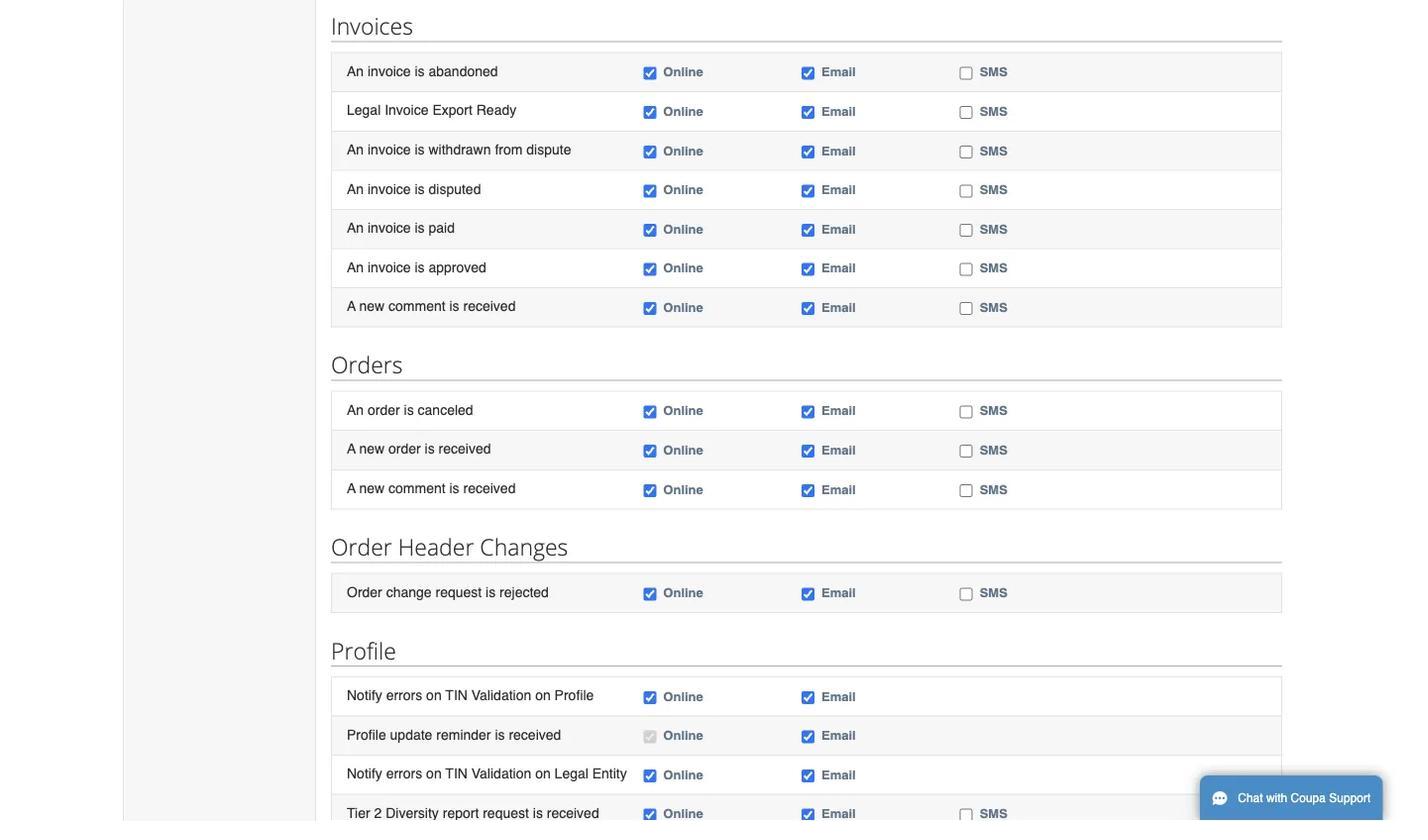 Task type: describe. For each thing, give the bounding box(es) containing it.
notify errors on tin validation on profile
[[347, 688, 594, 704]]

6 sms from the top
[[980, 261, 1008, 276]]

1 new from the top
[[359, 298, 385, 314]]

9 email from the top
[[821, 443, 856, 458]]

7 email from the top
[[821, 300, 856, 315]]

change
[[386, 584, 432, 600]]

ready
[[476, 102, 516, 118]]

invoice for disputed
[[368, 181, 411, 197]]

2 new from the top
[[359, 441, 385, 457]]

invoices
[[331, 11, 413, 41]]

is up legal invoice export ready
[[415, 63, 425, 79]]

header
[[398, 532, 474, 562]]

received up changes
[[463, 480, 516, 496]]

tier 2 diversity report request is received
[[347, 805, 599, 821]]

dispute
[[526, 142, 571, 157]]

13 email from the top
[[821, 728, 856, 743]]

rejected
[[500, 584, 549, 600]]

1 a new comment is received from the top
[[347, 298, 516, 314]]

5 online from the top
[[663, 221, 703, 236]]

chat with coupa support
[[1238, 792, 1371, 806]]

0 vertical spatial request
[[436, 584, 482, 600]]

reminder
[[436, 727, 491, 743]]

orders
[[331, 349, 403, 380]]

entity
[[592, 766, 627, 782]]

abandoned
[[429, 63, 498, 79]]

is left rejected
[[486, 584, 496, 600]]

is down a new order is received
[[449, 480, 459, 496]]

tin for legal
[[445, 766, 468, 782]]

approved
[[429, 259, 486, 275]]

0 vertical spatial legal
[[347, 102, 381, 118]]

invoice for approved
[[368, 259, 411, 275]]

6 online from the top
[[663, 261, 703, 276]]

12 online from the top
[[663, 689, 703, 704]]

3 online from the top
[[663, 143, 703, 158]]

2 email from the top
[[821, 104, 856, 119]]

1 horizontal spatial legal
[[555, 766, 588, 782]]

coupa
[[1291, 792, 1326, 806]]

invoice for abandoned
[[368, 63, 411, 79]]

an order is canceled
[[347, 402, 473, 418]]

14 online from the top
[[663, 768, 703, 782]]

7 online from the top
[[663, 300, 703, 315]]

notify errors on tin validation on legal entity
[[347, 766, 627, 782]]

12 email from the top
[[821, 689, 856, 704]]

6 email from the top
[[821, 261, 856, 276]]

with
[[1266, 792, 1287, 806]]

1 vertical spatial profile
[[555, 688, 594, 704]]

is left the paid at left
[[415, 220, 425, 236]]

9 sms from the top
[[980, 443, 1008, 458]]

diversity
[[386, 805, 439, 821]]

chat with coupa support button
[[1200, 776, 1383, 821]]

an invoice is paid
[[347, 220, 455, 236]]

11 email from the top
[[821, 586, 856, 600]]

8 online from the top
[[663, 403, 703, 418]]

8 email from the top
[[821, 403, 856, 418]]

profile for profile update reminder is received
[[347, 727, 386, 743]]

update
[[390, 727, 432, 743]]

5 sms from the top
[[980, 221, 1008, 236]]

11 online from the top
[[663, 586, 703, 600]]

11 sms from the top
[[980, 586, 1008, 600]]

an for an invoice is disputed
[[347, 181, 364, 197]]

9 online from the top
[[663, 443, 703, 458]]

7 sms from the top
[[980, 300, 1008, 315]]

4 online from the top
[[663, 182, 703, 197]]

1 sms from the top
[[980, 65, 1008, 79]]

4 email from the top
[[821, 182, 856, 197]]

2 sms from the top
[[980, 104, 1008, 119]]

0 vertical spatial order
[[368, 402, 400, 418]]

order for order change request is rejected
[[347, 584, 382, 600]]

profile for profile
[[331, 635, 396, 666]]

3 email from the top
[[821, 143, 856, 158]]



Task type: vqa. For each thing, say whether or not it's contained in the screenshot.
new
yes



Task type: locate. For each thing, give the bounding box(es) containing it.
an invoice is approved
[[347, 259, 486, 275]]

is left disputed
[[415, 181, 425, 197]]

1 validation from the top
[[471, 688, 531, 704]]

validation for legal
[[471, 766, 531, 782]]

0 vertical spatial a
[[347, 298, 356, 314]]

profile update reminder is received
[[347, 727, 561, 743]]

1 email from the top
[[821, 65, 856, 79]]

1 vertical spatial a
[[347, 441, 356, 457]]

1 invoice from the top
[[368, 63, 411, 79]]

invoice
[[385, 102, 429, 118]]

tier
[[347, 805, 370, 821]]

10 sms from the top
[[980, 482, 1008, 497]]

1 vertical spatial new
[[359, 441, 385, 457]]

validation up reminder in the left bottom of the page
[[471, 688, 531, 704]]

0 vertical spatial notify
[[347, 688, 382, 704]]

a
[[347, 298, 356, 314], [347, 441, 356, 457], [347, 480, 356, 496]]

an
[[347, 63, 364, 79], [347, 142, 364, 157], [347, 181, 364, 197], [347, 220, 364, 236], [347, 259, 364, 275], [347, 402, 364, 418]]

invoice up an invoice is paid
[[368, 181, 411, 197]]

is up an invoice is disputed
[[415, 142, 425, 157]]

errors for notify errors on tin validation on profile
[[386, 688, 422, 704]]

an for an invoice is withdrawn from dispute
[[347, 142, 364, 157]]

3 new from the top
[[359, 480, 385, 496]]

2 invoice from the top
[[368, 142, 411, 157]]

profile
[[331, 635, 396, 666], [555, 688, 594, 704], [347, 727, 386, 743]]

is
[[415, 63, 425, 79], [415, 142, 425, 157], [415, 181, 425, 197], [415, 220, 425, 236], [415, 259, 425, 275], [449, 298, 459, 314], [404, 402, 414, 418], [425, 441, 435, 457], [449, 480, 459, 496], [486, 584, 496, 600], [495, 727, 505, 743], [533, 805, 543, 821]]

None checkbox
[[802, 106, 815, 119], [960, 106, 973, 119], [643, 145, 656, 158], [643, 224, 656, 237], [802, 224, 815, 237], [643, 263, 656, 276], [960, 263, 973, 276], [643, 302, 656, 315], [802, 302, 815, 315], [960, 406, 973, 419], [643, 445, 656, 458], [960, 484, 973, 497], [960, 588, 973, 601], [643, 692, 656, 705], [802, 692, 815, 705], [802, 770, 815, 783], [643, 809, 656, 821], [802, 106, 815, 119], [960, 106, 973, 119], [643, 145, 656, 158], [643, 224, 656, 237], [802, 224, 815, 237], [643, 263, 656, 276], [960, 263, 973, 276], [643, 302, 656, 315], [802, 302, 815, 315], [960, 406, 973, 419], [643, 445, 656, 458], [960, 484, 973, 497], [960, 588, 973, 601], [643, 692, 656, 705], [802, 692, 815, 705], [802, 770, 815, 783], [643, 809, 656, 821]]

a new order is received
[[347, 441, 491, 457]]

paid
[[429, 220, 455, 236]]

1 vertical spatial legal
[[555, 766, 588, 782]]

tin for profile
[[445, 688, 468, 704]]

on up the profile update reminder is received
[[426, 688, 442, 704]]

3 invoice from the top
[[368, 181, 411, 197]]

profile up entity
[[555, 688, 594, 704]]

2 vertical spatial profile
[[347, 727, 386, 743]]

2 vertical spatial new
[[359, 480, 385, 496]]

4 sms from the top
[[980, 182, 1008, 197]]

13 online from the top
[[663, 728, 703, 743]]

email
[[821, 65, 856, 79], [821, 104, 856, 119], [821, 143, 856, 158], [821, 182, 856, 197], [821, 221, 856, 236], [821, 261, 856, 276], [821, 300, 856, 315], [821, 403, 856, 418], [821, 443, 856, 458], [821, 482, 856, 497], [821, 586, 856, 600], [821, 689, 856, 704], [821, 728, 856, 743], [821, 768, 856, 782]]

profile left 'update'
[[347, 727, 386, 743]]

an up an invoice is paid
[[347, 181, 364, 197]]

1 comment from the top
[[388, 298, 446, 314]]

comment down an invoice is approved
[[388, 298, 446, 314]]

order down an order is canceled
[[388, 441, 421, 457]]

legal left invoice
[[347, 102, 381, 118]]

an down invoices
[[347, 63, 364, 79]]

1 vertical spatial order
[[388, 441, 421, 457]]

is left "approved" in the top left of the page
[[415, 259, 425, 275]]

is down "approved" in the top left of the page
[[449, 298, 459, 314]]

2 notify from the top
[[347, 766, 382, 782]]

is down 'canceled'
[[425, 441, 435, 457]]

a down an order is canceled
[[347, 441, 356, 457]]

errors down 'update'
[[386, 766, 422, 782]]

1 vertical spatial a new comment is received
[[347, 480, 516, 496]]

an invoice is abandoned
[[347, 63, 498, 79]]

notify for notify errors on tin validation on legal entity
[[347, 766, 382, 782]]

a down a new order is received
[[347, 480, 356, 496]]

is right reminder in the left bottom of the page
[[495, 727, 505, 743]]

8 sms from the top
[[980, 403, 1008, 418]]

1 notify from the top
[[347, 688, 382, 704]]

new down a new order is received
[[359, 480, 385, 496]]

2 validation from the top
[[471, 766, 531, 782]]

validation for profile
[[471, 688, 531, 704]]

report
[[443, 805, 479, 821]]

chat
[[1238, 792, 1263, 806]]

a new comment is received down an invoice is approved
[[347, 298, 516, 314]]

notify up the profile update reminder is received
[[347, 688, 382, 704]]

tin up the profile update reminder is received
[[445, 688, 468, 704]]

received down "approved" in the top left of the page
[[463, 298, 516, 314]]

from
[[495, 142, 523, 157]]

notify for notify errors on tin validation on profile
[[347, 688, 382, 704]]

received up notify errors on tin validation on legal entity
[[509, 727, 561, 743]]

None checkbox
[[643, 67, 656, 80], [802, 67, 815, 80], [960, 67, 973, 80], [643, 106, 656, 119], [802, 145, 815, 158], [960, 145, 973, 158], [643, 185, 656, 198], [802, 185, 815, 198], [960, 185, 973, 198], [960, 224, 973, 237], [802, 263, 815, 276], [960, 302, 973, 315], [643, 406, 656, 419], [802, 406, 815, 419], [802, 445, 815, 458], [960, 445, 973, 458], [643, 484, 656, 497], [802, 484, 815, 497], [643, 588, 656, 601], [802, 588, 815, 601], [643, 731, 656, 744], [802, 731, 815, 744], [643, 770, 656, 783], [802, 809, 815, 821], [960, 809, 973, 821], [643, 67, 656, 80], [802, 67, 815, 80], [960, 67, 973, 80], [643, 106, 656, 119], [802, 145, 815, 158], [960, 145, 973, 158], [643, 185, 656, 198], [802, 185, 815, 198], [960, 185, 973, 198], [960, 224, 973, 237], [802, 263, 815, 276], [960, 302, 973, 315], [643, 406, 656, 419], [802, 406, 815, 419], [802, 445, 815, 458], [960, 445, 973, 458], [643, 484, 656, 497], [802, 484, 815, 497], [643, 588, 656, 601], [802, 588, 815, 601], [643, 731, 656, 744], [802, 731, 815, 744], [643, 770, 656, 783], [802, 809, 815, 821], [960, 809, 973, 821]]

validation up tier 2 diversity report request is received on the left of the page
[[471, 766, 531, 782]]

0 vertical spatial comment
[[388, 298, 446, 314]]

tin down the profile update reminder is received
[[445, 766, 468, 782]]

received
[[463, 298, 516, 314], [439, 441, 491, 457], [463, 480, 516, 496], [509, 727, 561, 743], [547, 805, 599, 821]]

an down an invoice is disputed
[[347, 220, 364, 236]]

0 vertical spatial profile
[[331, 635, 396, 666]]

an up an invoice is disputed
[[347, 142, 364, 157]]

invoice down an invoice is paid
[[368, 259, 411, 275]]

order down 'orders' in the top left of the page
[[368, 402, 400, 418]]

3 sms from the top
[[980, 143, 1008, 158]]

0 vertical spatial new
[[359, 298, 385, 314]]

on up notify errors on tin validation on legal entity
[[535, 688, 551, 704]]

withdrawn
[[429, 142, 491, 157]]

online
[[663, 65, 703, 79], [663, 104, 703, 119], [663, 143, 703, 158], [663, 182, 703, 197], [663, 221, 703, 236], [663, 261, 703, 276], [663, 300, 703, 315], [663, 403, 703, 418], [663, 443, 703, 458], [663, 482, 703, 497], [663, 586, 703, 600], [663, 689, 703, 704], [663, 728, 703, 743], [663, 768, 703, 782]]

3 an from the top
[[347, 181, 364, 197]]

comment
[[388, 298, 446, 314], [388, 480, 446, 496]]

10 email from the top
[[821, 482, 856, 497]]

received down entity
[[547, 805, 599, 821]]

new down an order is canceled
[[359, 441, 385, 457]]

errors for notify errors on tin validation on legal entity
[[386, 766, 422, 782]]

export
[[432, 102, 473, 118]]

order up 'change'
[[331, 532, 392, 562]]

2 an from the top
[[347, 142, 364, 157]]

1 errors from the top
[[386, 688, 422, 704]]

2 vertical spatial a
[[347, 480, 356, 496]]

on left entity
[[535, 766, 551, 782]]

0 vertical spatial a new comment is received
[[347, 298, 516, 314]]

1 vertical spatial validation
[[471, 766, 531, 782]]

a up 'orders' in the top left of the page
[[347, 298, 356, 314]]

request down notify errors on tin validation on legal entity
[[483, 805, 529, 821]]

2 online from the top
[[663, 104, 703, 119]]

order left 'change'
[[347, 584, 382, 600]]

1 vertical spatial comment
[[388, 480, 446, 496]]

on down the profile update reminder is received
[[426, 766, 442, 782]]

1 tin from the top
[[445, 688, 468, 704]]

an down an invoice is paid
[[347, 259, 364, 275]]

1 vertical spatial errors
[[386, 766, 422, 782]]

order
[[331, 532, 392, 562], [347, 584, 382, 600]]

support
[[1329, 792, 1371, 806]]

request
[[436, 584, 482, 600], [483, 805, 529, 821]]

1 vertical spatial notify
[[347, 766, 382, 782]]

errors up 'update'
[[386, 688, 422, 704]]

order for order header changes
[[331, 532, 392, 562]]

6 an from the top
[[347, 402, 364, 418]]

canceled
[[418, 402, 473, 418]]

1 vertical spatial request
[[483, 805, 529, 821]]

new
[[359, 298, 385, 314], [359, 441, 385, 457], [359, 480, 385, 496]]

an invoice is disputed
[[347, 181, 481, 197]]

notify
[[347, 688, 382, 704], [347, 766, 382, 782]]

invoice down invoice
[[368, 142, 411, 157]]

legal
[[347, 102, 381, 118], [555, 766, 588, 782]]

2 errors from the top
[[386, 766, 422, 782]]

invoice for paid
[[368, 220, 411, 236]]

2 a from the top
[[347, 441, 356, 457]]

received down 'canceled'
[[439, 441, 491, 457]]

a new comment is received
[[347, 298, 516, 314], [347, 480, 516, 496]]

14 email from the top
[[821, 768, 856, 782]]

0 horizontal spatial legal
[[347, 102, 381, 118]]

2 a new comment is received from the top
[[347, 480, 516, 496]]

1 a from the top
[[347, 298, 356, 314]]

new up 'orders' in the top left of the page
[[359, 298, 385, 314]]

legal invoice export ready
[[347, 102, 516, 118]]

sms
[[980, 65, 1008, 79], [980, 104, 1008, 119], [980, 143, 1008, 158], [980, 182, 1008, 197], [980, 221, 1008, 236], [980, 261, 1008, 276], [980, 300, 1008, 315], [980, 403, 1008, 418], [980, 443, 1008, 458], [980, 482, 1008, 497], [980, 586, 1008, 600]]

an down 'orders' in the top left of the page
[[347, 402, 364, 418]]

tin
[[445, 688, 468, 704], [445, 766, 468, 782]]

2 comment from the top
[[388, 480, 446, 496]]

5 email from the top
[[821, 221, 856, 236]]

1 vertical spatial tin
[[445, 766, 468, 782]]

order header changes
[[331, 532, 568, 562]]

1 vertical spatial order
[[347, 584, 382, 600]]

1 horizontal spatial request
[[483, 805, 529, 821]]

invoice down an invoice is disputed
[[368, 220, 411, 236]]

order
[[368, 402, 400, 418], [388, 441, 421, 457]]

disputed
[[429, 181, 481, 197]]

an invoice is withdrawn from dispute
[[347, 142, 571, 157]]

1 an from the top
[[347, 63, 364, 79]]

0 vertical spatial validation
[[471, 688, 531, 704]]

2 tin from the top
[[445, 766, 468, 782]]

invoice for withdrawn
[[368, 142, 411, 157]]

3 a from the top
[[347, 480, 356, 496]]

legal left entity
[[555, 766, 588, 782]]

1 online from the top
[[663, 65, 703, 79]]

an for an invoice is approved
[[347, 259, 364, 275]]

an for an invoice is paid
[[347, 220, 364, 236]]

validation
[[471, 688, 531, 704], [471, 766, 531, 782]]

order change request is rejected
[[347, 584, 549, 600]]

2
[[374, 805, 382, 821]]

5 invoice from the top
[[368, 259, 411, 275]]

5 an from the top
[[347, 259, 364, 275]]

comment down a new order is received
[[388, 480, 446, 496]]

changes
[[480, 532, 568, 562]]

0 vertical spatial tin
[[445, 688, 468, 704]]

request down "order header changes"
[[436, 584, 482, 600]]

notify up "tier"
[[347, 766, 382, 782]]

an for an invoice is abandoned
[[347, 63, 364, 79]]

is down notify errors on tin validation on legal entity
[[533, 805, 543, 821]]

4 an from the top
[[347, 220, 364, 236]]

invoice
[[368, 63, 411, 79], [368, 142, 411, 157], [368, 181, 411, 197], [368, 220, 411, 236], [368, 259, 411, 275]]

invoice up invoice
[[368, 63, 411, 79]]

a new comment is received down a new order is received
[[347, 480, 516, 496]]

on
[[426, 688, 442, 704], [535, 688, 551, 704], [426, 766, 442, 782], [535, 766, 551, 782]]

is left 'canceled'
[[404, 402, 414, 418]]

an for an order is canceled
[[347, 402, 364, 418]]

4 invoice from the top
[[368, 220, 411, 236]]

errors
[[386, 688, 422, 704], [386, 766, 422, 782]]

0 horizontal spatial request
[[436, 584, 482, 600]]

10 online from the top
[[663, 482, 703, 497]]

profile down 'change'
[[331, 635, 396, 666]]

0 vertical spatial errors
[[386, 688, 422, 704]]

0 vertical spatial order
[[331, 532, 392, 562]]



